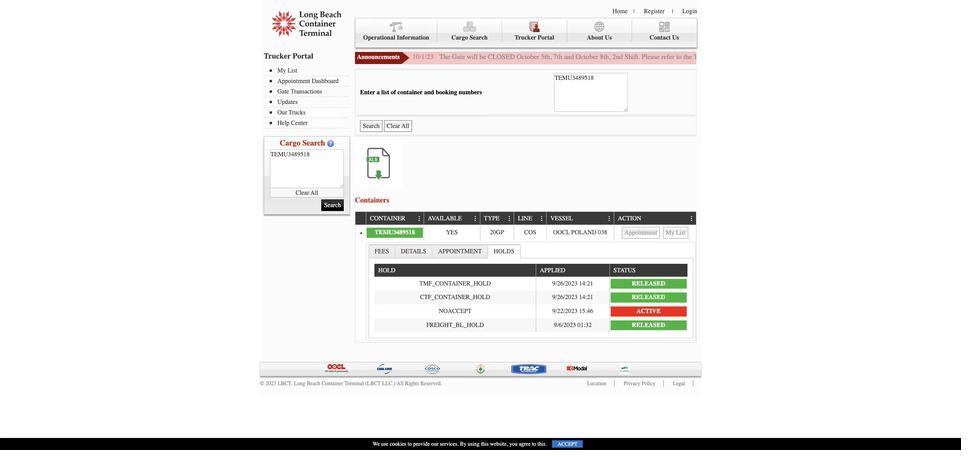 Task type: locate. For each thing, give the bounding box(es) containing it.
our trucks link
[[270, 109, 349, 116]]

9/26/2023 down applied link at the right bottom of page
[[553, 280, 578, 287]]

closed
[[488, 52, 515, 61]]

tab list
[[367, 243, 696, 340]]

9/26/2023 14:21
[[553, 280, 594, 287], [553, 294, 594, 301]]

1 horizontal spatial the
[[848, 52, 857, 61]]

trucks
[[289, 109, 306, 116]]

type column header
[[480, 212, 514, 225]]

tab list containing fees
[[367, 243, 696, 340]]

1 horizontal spatial cargo search
[[452, 34, 488, 41]]

services.
[[440, 441, 459, 448]]

0 horizontal spatial us
[[605, 34, 612, 41]]

9/22/2023 15:46 cell
[[536, 305, 610, 319]]

details tab
[[395, 244, 433, 258]]

row group containing temu3489518
[[356, 225, 697, 342]]

3 released cell from the top
[[610, 319, 688, 332]]

grid containing hold
[[375, 264, 688, 332]]

vessel column header
[[547, 212, 614, 225]]

9/26/2023 14:21 cell up 9/22/2023 15:46
[[536, 291, 610, 305]]

register
[[644, 8, 665, 15]]

us right about
[[605, 34, 612, 41]]

1 vertical spatial released
[[632, 294, 666, 301]]

search up be
[[470, 34, 488, 41]]

menu bar
[[355, 18, 698, 48], [264, 66, 353, 129]]

released for ctf_container_hold
[[632, 294, 666, 301]]

1 vertical spatial trucker portal
[[264, 52, 314, 61]]

2 14:21 from the top
[[579, 294, 594, 301]]

1 vertical spatial search
[[303, 139, 325, 148]]

freight_bl_hold
[[427, 322, 484, 329]]

0 vertical spatial portal
[[538, 34, 555, 41]]

portal inside trucker portal link
[[538, 34, 555, 41]]

edit column settings image inside available column header
[[473, 216, 479, 222]]

released cell for tmf_container_hold
[[610, 277, 688, 291]]

9/26/2023 14:21 down applied link at the right bottom of page
[[553, 280, 594, 287]]

1 horizontal spatial search
[[470, 34, 488, 41]]

9/6/2023 01:32
[[554, 322, 592, 329]]

trucker up my
[[264, 52, 291, 61]]

0 vertical spatial cargo
[[452, 34, 468, 41]]

beach
[[307, 380, 320, 387]]

1 vertical spatial cargo search
[[280, 139, 325, 148]]

1 vertical spatial menu bar
[[264, 66, 353, 129]]

1 horizontal spatial menu bar
[[355, 18, 698, 48]]

0 vertical spatial cargo search
[[452, 34, 488, 41]]

1 vertical spatial cargo
[[280, 139, 301, 148]]

page
[[759, 52, 773, 61]]

0 vertical spatial trucker portal
[[515, 34, 555, 41]]

2 us from the left
[[673, 34, 680, 41]]

1 horizontal spatial all
[[397, 380, 404, 387]]

1 vertical spatial and
[[424, 89, 434, 96]]

and left booking
[[424, 89, 434, 96]]

9/26/2023
[[553, 280, 578, 287], [553, 294, 578, 301]]

edit column settings image inside line column header
[[539, 216, 545, 222]]

cargo search link
[[438, 20, 503, 42]]

2 released from the top
[[632, 294, 666, 301]]

trucker
[[515, 34, 537, 41], [264, 52, 291, 61]]

ctf_container_hold cell
[[375, 291, 536, 305]]

edit column settings image
[[417, 216, 423, 222], [473, 216, 479, 222], [539, 216, 545, 222], [607, 216, 613, 222], [689, 216, 695, 222]]

help
[[278, 120, 290, 127]]

to left provide
[[408, 441, 412, 448]]

cell inside row group
[[614, 225, 697, 241]]

released for tmf_container_hold
[[632, 280, 666, 287]]

to
[[677, 52, 682, 61], [408, 441, 412, 448], [532, 441, 537, 448]]

trucker up closed
[[515, 34, 537, 41]]

None button
[[384, 120, 412, 132], [622, 227, 660, 239], [664, 227, 689, 239], [384, 120, 412, 132], [622, 227, 660, 239], [664, 227, 689, 239]]

9/6/2023
[[554, 322, 576, 329]]

contact
[[650, 34, 671, 41]]

container column header
[[366, 212, 424, 225]]

released cell down status link
[[610, 277, 688, 291]]

9/26/2023 14:21 cell for tmf_container_hold
[[536, 277, 610, 291]]

trucker inside trucker portal link
[[515, 34, 537, 41]]

privacy
[[624, 380, 641, 387]]

9/26/2023 14:21 up 9/22/2023 15:46
[[553, 294, 594, 301]]

1 horizontal spatial trucker
[[515, 34, 537, 41]]

1 vertical spatial 9/26/2023 14:21
[[553, 294, 594, 301]]

oocl
[[553, 229, 570, 236]]

to left this.
[[532, 441, 537, 448]]

details
[[818, 52, 837, 61]]

1 9/26/2023 14:21 from the top
[[553, 280, 594, 287]]

gate right the
[[452, 52, 465, 61]]

web
[[746, 52, 758, 61]]

9/26/2023 up 9/22/2023
[[553, 294, 578, 301]]

edit column settings image inside container column header
[[417, 216, 423, 222]]

14:21
[[579, 280, 594, 287], [579, 294, 594, 301]]

4 edit column settings image from the left
[[607, 216, 613, 222]]

2 for from the left
[[838, 52, 847, 61]]

row group
[[356, 225, 697, 342], [375, 277, 688, 332]]

trucker portal
[[515, 34, 555, 41], [264, 52, 314, 61]]

trucker portal inside trucker portal link
[[515, 34, 555, 41]]

0 vertical spatial menu bar
[[355, 18, 698, 48]]

1 horizontal spatial |
[[672, 8, 674, 15]]

row containing temu3489518
[[356, 225, 697, 241]]

released down active cell at the right
[[632, 322, 666, 329]]

edit column settings image
[[507, 216, 513, 222]]

0 vertical spatial 9/26/2023 14:21
[[553, 280, 594, 287]]

clear
[[296, 189, 309, 196]]

0 horizontal spatial cargo
[[280, 139, 301, 148]]

for right page
[[774, 52, 783, 61]]

tree grid
[[356, 212, 697, 342]]

cargo search down center
[[280, 139, 325, 148]]

type link
[[484, 212, 504, 225]]

row
[[356, 212, 697, 225], [356, 225, 697, 241], [375, 264, 688, 277], [375, 277, 688, 291], [375, 291, 688, 305], [375, 305, 688, 319], [375, 319, 688, 332]]

a
[[377, 89, 380, 96]]

of
[[391, 89, 396, 96]]

october left the 5th,
[[517, 52, 540, 61]]

accept button
[[553, 441, 583, 448]]

1 horizontal spatial us
[[673, 34, 680, 41]]

cargo down help
[[280, 139, 301, 148]]

1 horizontal spatial and
[[564, 52, 574, 61]]

vessel
[[551, 215, 573, 222]]

and right 7th
[[564, 52, 574, 61]]

holds
[[494, 248, 515, 255]]

vessel link
[[551, 212, 577, 225]]

holds tab
[[488, 244, 521, 258]]

9/26/2023 14:21 cell down applied link at the right bottom of page
[[536, 277, 610, 291]]

for right details
[[838, 52, 847, 61]]

hold link
[[378, 264, 399, 277]]

updates
[[278, 99, 298, 106]]

0 vertical spatial 9/26/2023
[[553, 280, 578, 287]]

this.
[[538, 441, 547, 448]]

1 horizontal spatial october
[[576, 52, 599, 61]]

enter
[[360, 89, 375, 96]]

portal
[[538, 34, 555, 41], [293, 52, 314, 61]]

cargo search
[[452, 34, 488, 41], [280, 139, 325, 148]]

we
[[373, 441, 380, 448]]

1 horizontal spatial portal
[[538, 34, 555, 41]]

0 horizontal spatial all
[[311, 189, 318, 196]]

operational information link
[[356, 20, 438, 42]]

portal up my list link
[[293, 52, 314, 61]]

1 us from the left
[[605, 34, 612, 41]]

container link
[[370, 212, 409, 225]]

0 vertical spatial and
[[564, 52, 574, 61]]

0 horizontal spatial cargo search
[[280, 139, 325, 148]]

line column header
[[514, 212, 547, 225]]

0 vertical spatial search
[[470, 34, 488, 41]]

0 horizontal spatial for
[[774, 52, 783, 61]]

gate up updates
[[278, 88, 289, 95]]

2 9/26/2023 14:21 from the top
[[553, 294, 594, 301]]

| left login
[[672, 8, 674, 15]]

edit column settings image inside "vessel" column header
[[607, 216, 613, 222]]

portal up the 5th,
[[538, 34, 555, 41]]

released cell up active
[[610, 291, 688, 305]]

0 horizontal spatial october
[[517, 52, 540, 61]]

operational
[[363, 34, 395, 41]]

the left truck
[[684, 52, 692, 61]]

2 9/26/2023 14:21 cell from the top
[[536, 291, 610, 305]]

poland
[[572, 229, 597, 236]]

5 edit column settings image from the left
[[689, 216, 695, 222]]

1 released cell from the top
[[610, 277, 688, 291]]

clear all button
[[270, 188, 344, 198]]

fees tab
[[369, 244, 395, 258]]

announcements
[[357, 54, 400, 61]]

grid inside tab list
[[375, 264, 688, 332]]

2023
[[266, 380, 276, 387]]

to right refer
[[677, 52, 682, 61]]

0 vertical spatial 14:21
[[579, 280, 594, 287]]

edit column settings image inside action column header
[[689, 216, 695, 222]]

3 released from the top
[[632, 322, 666, 329]]

october left 8th,
[[576, 52, 599, 61]]

1 vertical spatial 14:21
[[579, 294, 594, 301]]

search
[[470, 34, 488, 41], [303, 139, 325, 148]]

llc.)
[[382, 380, 396, 387]]

2 released cell from the top
[[610, 291, 688, 305]]

container
[[398, 89, 423, 96]]

20gp cell
[[480, 225, 514, 241]]

us right the contact
[[673, 34, 680, 41]]

trucker portal up the 5th,
[[515, 34, 555, 41]]

edit column settings image for action
[[689, 216, 695, 222]]

us
[[605, 34, 612, 41], [673, 34, 680, 41]]

for
[[774, 52, 783, 61], [838, 52, 847, 61]]

0 horizontal spatial trucker
[[264, 52, 291, 61]]

9/22/2023 15:46
[[553, 308, 594, 315]]

released cell
[[610, 277, 688, 291], [610, 291, 688, 305], [610, 319, 688, 332]]

temu3489518
[[375, 229, 415, 236]]

my list link
[[270, 67, 349, 74]]

us for contact us
[[673, 34, 680, 41]]

0 horizontal spatial the
[[684, 52, 692, 61]]

booking
[[436, 89, 457, 96]]

terminal
[[345, 380, 364, 387]]

10/1/23 the gate will be closed october 5th, 7th and october 8th, 2nd shift. please refer to the truck gate hours web page for further gate details for the week.
[[413, 52, 875, 61]]

038
[[598, 229, 608, 236]]

row containing container
[[356, 212, 697, 225]]

1 the from the left
[[684, 52, 692, 61]]

list
[[288, 67, 297, 74]]

3 edit column settings image from the left
[[539, 216, 545, 222]]

0 horizontal spatial portal
[[293, 52, 314, 61]]

all right the "clear"
[[311, 189, 318, 196]]

1 released from the top
[[632, 280, 666, 287]]

0 horizontal spatial |
[[634, 8, 635, 15]]

0 horizontal spatial menu bar
[[264, 66, 353, 129]]

gate right truck
[[712, 52, 725, 61]]

2 edit column settings image from the left
[[473, 216, 479, 222]]

appointment tab
[[432, 244, 488, 258]]

released cell down active
[[610, 319, 688, 332]]

noaccept cell
[[375, 305, 536, 319]]

edit column settings image for line
[[539, 216, 545, 222]]

list
[[382, 89, 390, 96]]

1 9/26/2023 14:21 cell from the top
[[536, 277, 610, 291]]

released
[[632, 280, 666, 287], [632, 294, 666, 301], [632, 322, 666, 329]]

0 vertical spatial all
[[311, 189, 318, 196]]

cargo search inside menu bar
[[452, 34, 488, 41]]

trucker portal up list
[[264, 52, 314, 61]]

login
[[683, 8, 698, 15]]

clear all
[[296, 189, 318, 196]]

0 vertical spatial released
[[632, 280, 666, 287]]

released up active
[[632, 294, 666, 301]]

about us link
[[567, 20, 632, 42]]

accept
[[558, 441, 578, 447]]

1 for from the left
[[774, 52, 783, 61]]

2 vertical spatial released
[[632, 322, 666, 329]]

None submit
[[360, 120, 383, 132], [322, 200, 344, 211], [360, 120, 383, 132], [322, 200, 344, 211]]

1 vertical spatial portal
[[293, 52, 314, 61]]

1 horizontal spatial cargo
[[452, 34, 468, 41]]

all right llc.)
[[397, 380, 404, 387]]

line link
[[518, 212, 536, 225]]

1 9/26/2023 from the top
[[553, 280, 578, 287]]

Enter container numbers and/ or booking numbers.  text field
[[270, 149, 344, 188]]

cargo up will
[[452, 34, 468, 41]]

login link
[[683, 8, 698, 15]]

row containing ctf_container_hold
[[375, 291, 688, 305]]

10/1/23
[[413, 52, 434, 61]]

0 horizontal spatial search
[[303, 139, 325, 148]]

0 horizontal spatial gate
[[278, 88, 289, 95]]

9/26/2023 for tmf_container_hold
[[553, 280, 578, 287]]

oocl poland 038 cell
[[547, 225, 614, 241]]

row containing freight_bl_hold
[[375, 319, 688, 332]]

| right home link
[[634, 8, 635, 15]]

1 horizontal spatial trucker portal
[[515, 34, 555, 41]]

long
[[294, 380, 306, 387]]

available link
[[428, 212, 466, 225]]

we use cookies to provide our services. by using this website, you agree to this.
[[373, 441, 547, 448]]

1 vertical spatial 9/26/2023
[[553, 294, 578, 301]]

transactions
[[291, 88, 322, 95]]

grid
[[375, 264, 688, 332]]

14:21 for ctf_container_hold
[[579, 294, 594, 301]]

1 horizontal spatial gate
[[452, 52, 465, 61]]

released cell for ctf_container_hold
[[610, 291, 688, 305]]

2nd
[[613, 52, 623, 61]]

by
[[460, 441, 467, 448]]

cell
[[614, 225, 697, 241]]

temu3489518 cell
[[366, 225, 424, 241]]

2 9/26/2023 from the top
[[553, 294, 578, 301]]

the
[[684, 52, 692, 61], [848, 52, 857, 61]]

released down status link
[[632, 280, 666, 287]]

search down help center link
[[303, 139, 325, 148]]

9/26/2023 14:21 cell
[[536, 277, 610, 291], [536, 291, 610, 305]]

1 edit column settings image from the left
[[417, 216, 423, 222]]

1 horizontal spatial for
[[838, 52, 847, 61]]

0 vertical spatial trucker
[[515, 34, 537, 41]]

1 vertical spatial trucker
[[264, 52, 291, 61]]

cargo search up will
[[452, 34, 488, 41]]

row containing hold
[[375, 264, 688, 277]]

1 14:21 from the top
[[579, 280, 594, 287]]

us inside 'link'
[[605, 34, 612, 41]]

the left week.
[[848, 52, 857, 61]]



Task type: describe. For each thing, give the bounding box(es) containing it.
yes cell
[[424, 225, 480, 241]]

freight_bl_hold cell
[[375, 319, 536, 332]]

menu bar containing my list
[[264, 66, 353, 129]]

7th
[[554, 52, 563, 61]]

9/26/2023 14:21 for tmf_container_hold
[[553, 280, 594, 287]]

available column header
[[424, 212, 480, 225]]

search inside menu bar
[[470, 34, 488, 41]]

help center link
[[270, 120, 349, 127]]

2 october from the left
[[576, 52, 599, 61]]

released for freight_bl_hold
[[632, 322, 666, 329]]

rights
[[405, 380, 419, 387]]

my
[[278, 67, 286, 74]]

center
[[291, 120, 308, 127]]

9/26/2023 for ctf_container_hold
[[553, 294, 578, 301]]

dashboard
[[312, 78, 339, 85]]

further
[[784, 52, 803, 61]]

cos cell
[[514, 225, 547, 241]]

fees
[[375, 248, 389, 255]]

1 october from the left
[[517, 52, 540, 61]]

updates link
[[270, 99, 349, 106]]

you
[[510, 441, 518, 448]]

please
[[642, 52, 660, 61]]

website,
[[490, 441, 508, 448]]

cos
[[525, 229, 537, 236]]

01:32
[[578, 322, 592, 329]]

5th,
[[541, 52, 552, 61]]

truck
[[694, 52, 711, 61]]

tmf_container_hold
[[420, 280, 491, 287]]

noaccept
[[439, 308, 472, 315]]

row containing noaccept
[[375, 305, 688, 319]]

legal
[[673, 380, 686, 387]]

provide
[[414, 441, 430, 448]]

hold
[[378, 267, 396, 274]]

line
[[518, 215, 532, 222]]

edit column settings image for vessel
[[607, 216, 613, 222]]

released cell for freight_bl_hold
[[610, 319, 688, 332]]

this
[[481, 441, 489, 448]]

contact us link
[[632, 20, 697, 42]]

row containing tmf_container_hold
[[375, 277, 688, 291]]

numbers
[[459, 89, 482, 96]]

action column header
[[614, 212, 697, 225]]

the
[[440, 52, 450, 61]]

20gp
[[490, 229, 504, 236]]

applied
[[540, 267, 566, 274]]

0 horizontal spatial and
[[424, 89, 434, 96]]

9/26/2023 14:21 for ctf_container_hold
[[553, 294, 594, 301]]

1 | from the left
[[634, 8, 635, 15]]

9/22/2023
[[553, 308, 578, 315]]

edit column settings image for available
[[473, 216, 479, 222]]

available
[[428, 215, 462, 222]]

policy
[[642, 380, 656, 387]]

our
[[278, 109, 287, 116]]

details
[[401, 248, 427, 255]]

0 horizontal spatial trucker portal
[[264, 52, 314, 61]]

tmf_container_hold cell
[[375, 277, 536, 291]]

14:21 for tmf_container_hold
[[579, 280, 594, 287]]

container
[[322, 380, 343, 387]]

© 2023 lbct, long beach container terminal (lbct llc.) all rights reserved.
[[260, 380, 442, 387]]

2 | from the left
[[672, 8, 674, 15]]

hours
[[727, 52, 744, 61]]

oocl poland 038
[[553, 229, 608, 236]]

row group containing tmf_container_hold
[[375, 277, 688, 332]]

tab list inside row group
[[367, 243, 696, 340]]

edit column settings image for container
[[417, 216, 423, 222]]

use
[[381, 441, 389, 448]]

1 horizontal spatial to
[[532, 441, 537, 448]]

2 the from the left
[[848, 52, 857, 61]]

9/6/2023 01:32 cell
[[536, 319, 610, 332]]

yes
[[446, 229, 458, 236]]

operational information
[[363, 34, 429, 41]]

appointment
[[278, 78, 310, 85]]

2 horizontal spatial gate
[[712, 52, 725, 61]]

8th,
[[600, 52, 611, 61]]

gate inside my list appointment dashboard gate transactions updates our trucks help center
[[278, 88, 289, 95]]

tree grid containing container
[[356, 212, 697, 342]]

cargo inside menu bar
[[452, 34, 468, 41]]

applied link
[[540, 264, 570, 277]]

refer
[[662, 52, 675, 61]]

enter a list of container and booking numbers
[[360, 89, 482, 96]]

lbct,
[[278, 380, 293, 387]]

active
[[637, 308, 661, 315]]

privacy policy link
[[624, 380, 656, 387]]

information
[[397, 34, 429, 41]]

legal link
[[673, 380, 686, 387]]

menu bar containing operational information
[[355, 18, 698, 48]]

us for about us
[[605, 34, 612, 41]]

my list appointment dashboard gate transactions updates our trucks help center
[[278, 67, 339, 127]]

type
[[484, 215, 500, 222]]

location
[[588, 380, 607, 387]]

location link
[[588, 380, 607, 387]]

contact us
[[650, 34, 680, 41]]

0 horizontal spatial to
[[408, 441, 412, 448]]

9/26/2023 14:21 cell for ctf_container_hold
[[536, 291, 610, 305]]

Enter container numbers and/ or booking numbers. Press ESC to reset input box text field
[[555, 73, 628, 112]]

all inside button
[[311, 189, 318, 196]]

active cell
[[610, 305, 688, 319]]

trucker portal link
[[503, 20, 567, 42]]

about us
[[587, 34, 612, 41]]

1 vertical spatial all
[[397, 380, 404, 387]]

action link
[[618, 212, 645, 225]]

©
[[260, 380, 264, 387]]

2 horizontal spatial to
[[677, 52, 682, 61]]

appointment
[[438, 248, 482, 255]]

15:46
[[579, 308, 594, 315]]

status link
[[614, 264, 640, 277]]

using
[[468, 441, 480, 448]]

status
[[614, 267, 636, 274]]

ctf_container_hold
[[420, 294, 491, 301]]



Task type: vqa. For each thing, say whether or not it's contained in the screenshot.
the left cranes,
no



